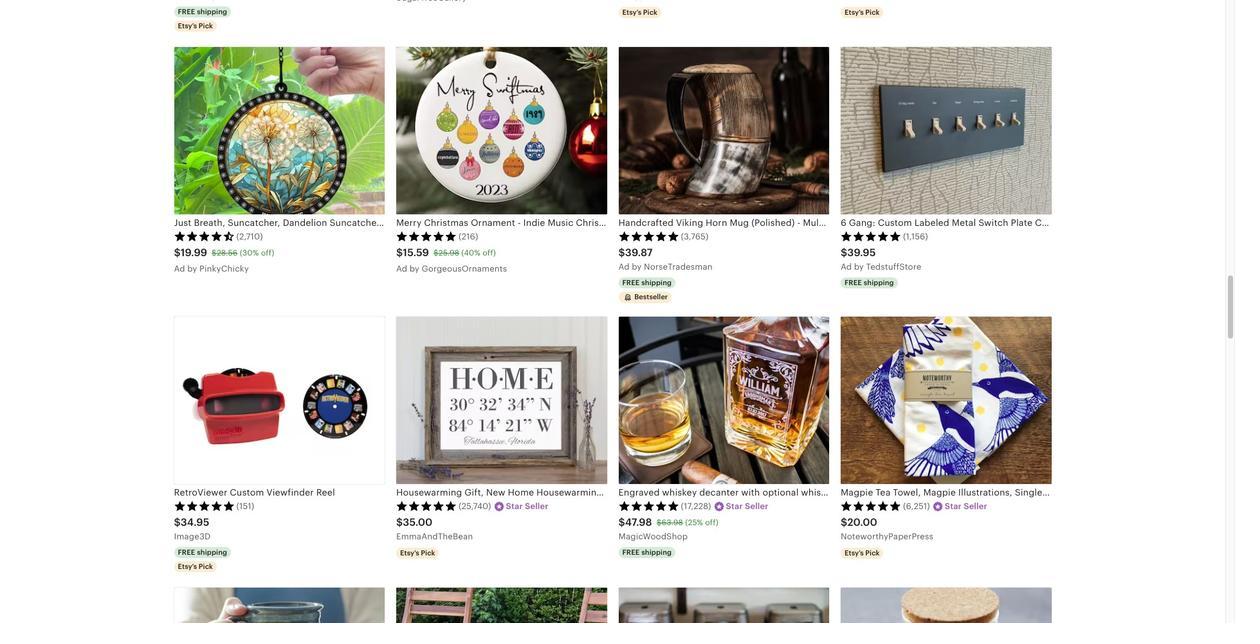 Task type: describe. For each thing, give the bounding box(es) containing it.
norsetradesman
[[644, 262, 713, 272]]

tedstuffstore
[[867, 262, 922, 272]]

$ 47.98 $ 63.98 (25% off) magicwoodshop
[[619, 517, 719, 541]]

5 out of 5 stars image up "15.59"
[[397, 231, 457, 241]]

$ 34.95 image3d
[[174, 517, 211, 541]]

d inside $ 19.99 $ 28.56 (30% off) a d b y pinkychicky
[[180, 264, 185, 273]]

(17,228)
[[681, 501, 712, 511]]

$ for 47.98
[[619, 517, 626, 529]]

shipping for 34.95
[[197, 549, 227, 556]]

1 whiskey from the left
[[663, 488, 697, 498]]

pinkychicky
[[200, 264, 249, 273]]

2 star seller from the left
[[726, 501, 769, 511]]

a inside $ 15.59 $ 25.98 (40% off) a d b y gorgeousornaments
[[397, 264, 402, 273]]

(216)
[[459, 231, 479, 241]]

4.5 out of 5 stars image
[[174, 231, 235, 241]]

(6,251)
[[904, 501, 931, 511]]

off) inside $ 47.98 $ 63.98 (25% off) magicwoodshop
[[706, 518, 719, 527]]

star seller for 35.00
[[506, 501, 549, 511]]

merry christmas ornament - indie music christmas ornament - electro pop ornament - best friend gift for xmas - xmas gift decoration image
[[397, 47, 607, 214]]

free for 39.95
[[845, 279, 863, 286]]

coffee lover pottery mug - handmade mug - gift for her/him, wedding party, ceramics by julia e. dean image
[[174, 588, 385, 623]]

bestseller
[[635, 293, 668, 301]]

magpie tea towel, magpie illustrations, single kitchen towel, screen printed towel, hostess gift, for the kitchen image
[[841, 317, 1052, 484]]

free shipping for 34.95
[[178, 549, 227, 556]]

b inside $ 15.59 $ 25.98 (40% off) a d b y gorgeousornaments
[[410, 264, 415, 273]]

star for 47.98
[[726, 501, 743, 511]]

34.95
[[181, 517, 210, 529]]

y inside $ 39.87 a d b y norsetradesman
[[638, 262, 642, 272]]

free shipping for 39.95
[[845, 279, 895, 286]]

(40%
[[462, 248, 481, 257]]

y inside $ 39.95 a d b y tedstuffstore
[[860, 262, 865, 272]]

25.98
[[439, 248, 460, 257]]

engraved whiskey decanter with optional whiskey glasses image
[[619, 317, 830, 484]]

off) for 15.59
[[483, 248, 496, 257]]

engraved
[[619, 488, 660, 498]]

63.98
[[662, 518, 684, 527]]

5 out of 5 stars image for 39.95
[[841, 231, 902, 241]]

custom
[[230, 488, 264, 498]]

(1,156)
[[904, 231, 929, 241]]

28.56
[[217, 248, 238, 257]]

19.99
[[181, 247, 207, 259]]

shipping for 39.87
[[642, 279, 672, 286]]

$ for 39.87
[[619, 247, 626, 259]]

$ 20.00 noteworthypaperpress
[[841, 517, 934, 541]]

seller for 35.00
[[525, 501, 549, 511]]

(30%
[[240, 248, 259, 257]]

free for 39.87
[[623, 279, 640, 286]]

$ 15.59 $ 25.98 (40% off) a d b y gorgeousornaments
[[397, 247, 507, 273]]

decanter
[[700, 488, 739, 498]]

d inside $ 39.95 a d b y tedstuffstore
[[847, 262, 852, 272]]

2 seller from the left
[[745, 501, 769, 511]]

free shipping for 39.87
[[623, 279, 672, 286]]

engraved whiskey decanter with optional whiskey glasses
[[619, 488, 871, 498]]

with
[[742, 488, 761, 498]]

$ 19.99 $ 28.56 (30% off) a d b y pinkychicky
[[174, 247, 274, 273]]

a inside $ 39.87 a d b y norsetradesman
[[619, 262, 625, 272]]

reel
[[317, 488, 335, 498]]

(3,765)
[[681, 231, 709, 241]]

foodie dice® seasonal dinners tumbler // laser engraved wood dice for cooking ideas // cooking gift, foodie gift, xmas gift, hostess gift image
[[841, 588, 1052, 623]]



Task type: locate. For each thing, give the bounding box(es) containing it.
d down 19.99
[[180, 264, 185, 273]]

star right (6,251)
[[945, 501, 962, 511]]

1 star from the left
[[506, 501, 523, 511]]

off) for 19.99
[[261, 248, 274, 257]]

1 star seller from the left
[[506, 501, 549, 511]]

1 seller from the left
[[525, 501, 549, 511]]

a inside $ 39.95 a d b y tedstuffstore
[[841, 262, 847, 272]]

0 horizontal spatial whiskey
[[663, 488, 697, 498]]

image3d
[[174, 532, 211, 541]]

$ inside $ 39.95 a d b y tedstuffstore
[[841, 247, 848, 259]]

$ inside '$ 20.00 noteworthypaperpress'
[[841, 517, 848, 529]]

b inside $ 19.99 $ 28.56 (30% off) a d b y pinkychicky
[[187, 264, 193, 273]]

$ 35.00 emmaandthebean
[[397, 517, 473, 541]]

2 horizontal spatial seller
[[964, 501, 988, 511]]

1 horizontal spatial whiskey
[[802, 488, 837, 498]]

1 horizontal spatial star
[[726, 501, 743, 511]]

etsy's
[[623, 8, 642, 16], [845, 8, 864, 16], [178, 22, 197, 30], [400, 549, 420, 557], [845, 549, 864, 557], [178, 563, 197, 571]]

0 horizontal spatial star
[[506, 501, 523, 511]]

shipping for 39.95
[[864, 279, 895, 286]]

d down 39.87
[[625, 262, 630, 272]]

(25%
[[686, 518, 704, 527]]

$ 39.95 a d b y tedstuffstore
[[841, 247, 922, 272]]

viewfinder
[[267, 488, 314, 498]]

3 star from the left
[[945, 501, 962, 511]]

free shipping
[[178, 8, 227, 15], [623, 279, 672, 286], [845, 279, 895, 286], [178, 549, 227, 556], [623, 549, 672, 556]]

whiskey left glasses
[[802, 488, 837, 498]]

1 horizontal spatial seller
[[745, 501, 769, 511]]

noteworthypaperpress
[[841, 532, 934, 541]]

star down engraved whiskey decanter with optional whiskey glasses on the bottom of the page
[[726, 501, 743, 511]]

d inside $ 15.59 $ 25.98 (40% off) a d b y gorgeousornaments
[[402, 264, 408, 273]]

39.95
[[848, 247, 876, 259]]

off) right (40%
[[483, 248, 496, 257]]

housewarming gift, new home housewarming gift, our first home, house warming gift, latitude longitude sign address sign, mothers day gift image
[[397, 317, 607, 484]]

5 out of 5 stars image for 20.00
[[841, 501, 902, 511]]

optional
[[763, 488, 799, 498]]

b
[[632, 262, 638, 272], [855, 262, 860, 272], [187, 264, 193, 273], [410, 264, 415, 273]]

5 out of 5 stars image for 35.00
[[397, 501, 457, 511]]

5 out of 5 stars image up 20.00 at the bottom of page
[[841, 501, 902, 511]]

y
[[638, 262, 642, 272], [860, 262, 865, 272], [193, 264, 197, 273], [415, 264, 420, 273]]

shipping
[[197, 8, 227, 15], [642, 279, 672, 286], [864, 279, 895, 286], [197, 549, 227, 556], [642, 549, 672, 556]]

free
[[178, 8, 195, 15], [623, 279, 640, 286], [845, 279, 863, 286], [178, 549, 195, 556], [623, 549, 640, 556]]

d down 39.95
[[847, 262, 852, 272]]

35.00
[[403, 517, 433, 529]]

3 star seller from the left
[[945, 501, 988, 511]]

$ for 20.00
[[841, 517, 848, 529]]

y down 39.95
[[860, 262, 865, 272]]

$ inside $ 34.95 image3d
[[174, 517, 181, 529]]

pick
[[644, 8, 658, 16], [866, 8, 880, 16], [199, 22, 213, 30], [421, 549, 435, 557], [866, 549, 880, 557], [199, 563, 213, 571]]

seller right (25,740)
[[525, 501, 549, 511]]

off) right (30% on the top left of page
[[261, 248, 274, 257]]

5 out of 5 stars image
[[397, 231, 457, 241], [619, 231, 679, 241], [841, 231, 902, 241], [174, 501, 235, 511], [397, 501, 457, 511], [619, 501, 679, 511], [841, 501, 902, 511]]

star seller right (6,251)
[[945, 501, 988, 511]]

seller down with
[[745, 501, 769, 511]]

y down 39.87
[[638, 262, 642, 272]]

retroviewer custom viewfinder reel image
[[174, 317, 385, 484]]

y down "15.59"
[[415, 264, 420, 273]]

just breath, suncatcher, dandelion suncatcher, dandelion ornament, flower suncatcher, flower ornament, decoration gift for nature lover image
[[174, 47, 385, 214]]

2 whiskey from the left
[[802, 488, 837, 498]]

star for 20.00
[[945, 501, 962, 511]]

5 out of 5 stars image down "retroviewer"
[[174, 501, 235, 511]]

5 out of 5 stars image up 39.95
[[841, 231, 902, 241]]

seller for 20.00
[[964, 501, 988, 511]]

b down 39.87
[[632, 262, 638, 272]]

47.98
[[626, 517, 653, 529]]

off) right (25%
[[706, 518, 719, 527]]

15.59
[[403, 247, 429, 259]]

2 horizontal spatial star seller
[[945, 501, 988, 511]]

5 out of 5 stars image up 39.87
[[619, 231, 679, 241]]

whiskey up (17,228)
[[663, 488, 697, 498]]

$
[[174, 247, 181, 259], [397, 247, 403, 259], [619, 247, 626, 259], [841, 247, 848, 259], [212, 248, 217, 257], [434, 248, 439, 257], [174, 517, 181, 529], [397, 517, 403, 529], [619, 517, 626, 529], [841, 517, 848, 529], [657, 518, 662, 527]]

$ inside $ 35.00 emmaandthebean
[[397, 517, 403, 529]]

2 star from the left
[[726, 501, 743, 511]]

glasses
[[839, 488, 871, 498]]

0 horizontal spatial seller
[[525, 501, 549, 511]]

star seller right (25,740)
[[506, 501, 549, 511]]

5 out of 5 stars image down engraved
[[619, 501, 679, 511]]

b inside $ 39.95 a d b y tedstuffstore
[[855, 262, 860, 272]]

off) inside $ 15.59 $ 25.98 (40% off) a d b y gorgeousornaments
[[483, 248, 496, 257]]

$ for 19.99
[[174, 247, 181, 259]]

gorgeousornaments
[[422, 264, 507, 273]]

off) inside $ 19.99 $ 28.56 (30% off) a d b y pinkychicky
[[261, 248, 274, 257]]

y inside $ 15.59 $ 25.98 (40% off) a d b y gorgeousornaments
[[415, 264, 420, 273]]

20.00
[[848, 517, 878, 529]]

0 horizontal spatial star seller
[[506, 501, 549, 511]]

retroviewer custom viewfinder reel
[[174, 488, 335, 498]]

5 out of 5 stars image for 34.95
[[174, 501, 235, 511]]

a inside $ 19.99 $ 28.56 (30% off) a d b y pinkychicky
[[174, 264, 180, 273]]

star seller for 20.00
[[945, 501, 988, 511]]

39.87
[[626, 247, 653, 259]]

outdoor wine table improved/ folding wine table/ wine lover gift/ personalized/tailgating/christmas gift/ outdoor entertaining/free shipping image
[[397, 588, 607, 623]]

$ for 35.00
[[397, 517, 403, 529]]

custom shaped pet pillow, college student gift, dorm room, going to college, moving away, pet loss pillow, christmas gift image
[[619, 588, 830, 623]]

1 horizontal spatial off)
[[483, 248, 496, 257]]

(25,740)
[[459, 501, 492, 511]]

b inside $ 39.87 a d b y norsetradesman
[[632, 262, 638, 272]]

1 horizontal spatial star seller
[[726, 501, 769, 511]]

a
[[619, 262, 625, 272], [841, 262, 847, 272], [174, 264, 180, 273], [397, 264, 402, 273]]

5 out of 5 stars image up 35.00 on the bottom of the page
[[397, 501, 457, 511]]

free for 34.95
[[178, 549, 195, 556]]

star for 35.00
[[506, 501, 523, 511]]

d
[[625, 262, 630, 272], [847, 262, 852, 272], [180, 264, 185, 273], [402, 264, 408, 273]]

(2,710)
[[237, 231, 263, 241]]

y down 19.99
[[193, 264, 197, 273]]

6 gang:  custom labeled metal switch plate cover for toggle switches,  modern, retro designed & available in 5 finishes. image
[[841, 47, 1052, 214]]

d inside $ 39.87 a d b y norsetradesman
[[625, 262, 630, 272]]

$ inside $ 39.87 a d b y norsetradesman
[[619, 247, 626, 259]]

handcrafted viking horn mug (polished) - multiple engraving & size options - norse-style beer tankard - gifts for him image
[[619, 47, 830, 214]]

b down 19.99
[[187, 264, 193, 273]]

retroviewer
[[174, 488, 228, 498]]

etsy's pick
[[623, 8, 658, 16], [845, 8, 880, 16], [178, 22, 213, 30], [400, 549, 435, 557], [845, 549, 880, 557], [178, 563, 213, 571]]

whiskey
[[663, 488, 697, 498], [802, 488, 837, 498]]

$ for 39.95
[[841, 247, 848, 259]]

2 horizontal spatial star
[[945, 501, 962, 511]]

$ 39.87 a d b y norsetradesman
[[619, 247, 713, 272]]

star right (25,740)
[[506, 501, 523, 511]]

seller right (6,251)
[[964, 501, 988, 511]]

b down 39.95
[[855, 262, 860, 272]]

magicwoodshop
[[619, 532, 688, 541]]

star
[[506, 501, 523, 511], [726, 501, 743, 511], [945, 501, 962, 511]]

2 horizontal spatial off)
[[706, 518, 719, 527]]

(151)
[[237, 501, 254, 511]]

5 out of 5 stars image for 39.87
[[619, 231, 679, 241]]

off)
[[261, 248, 274, 257], [483, 248, 496, 257], [706, 518, 719, 527]]

emmaandthebean
[[397, 532, 473, 541]]

b down "15.59"
[[410, 264, 415, 273]]

3 seller from the left
[[964, 501, 988, 511]]

$ for 15.59
[[397, 247, 403, 259]]

y inside $ 19.99 $ 28.56 (30% off) a d b y pinkychicky
[[193, 264, 197, 273]]

$ for 34.95
[[174, 517, 181, 529]]

star seller down engraved whiskey decanter with optional whiskey glasses on the bottom of the page
[[726, 501, 769, 511]]

0 horizontal spatial off)
[[261, 248, 274, 257]]

d down "15.59"
[[402, 264, 408, 273]]

seller
[[525, 501, 549, 511], [745, 501, 769, 511], [964, 501, 988, 511]]

star seller
[[506, 501, 549, 511], [726, 501, 769, 511], [945, 501, 988, 511]]



Task type: vqa. For each thing, say whether or not it's contained in the screenshot.
20.00's STAR SELLER
yes



